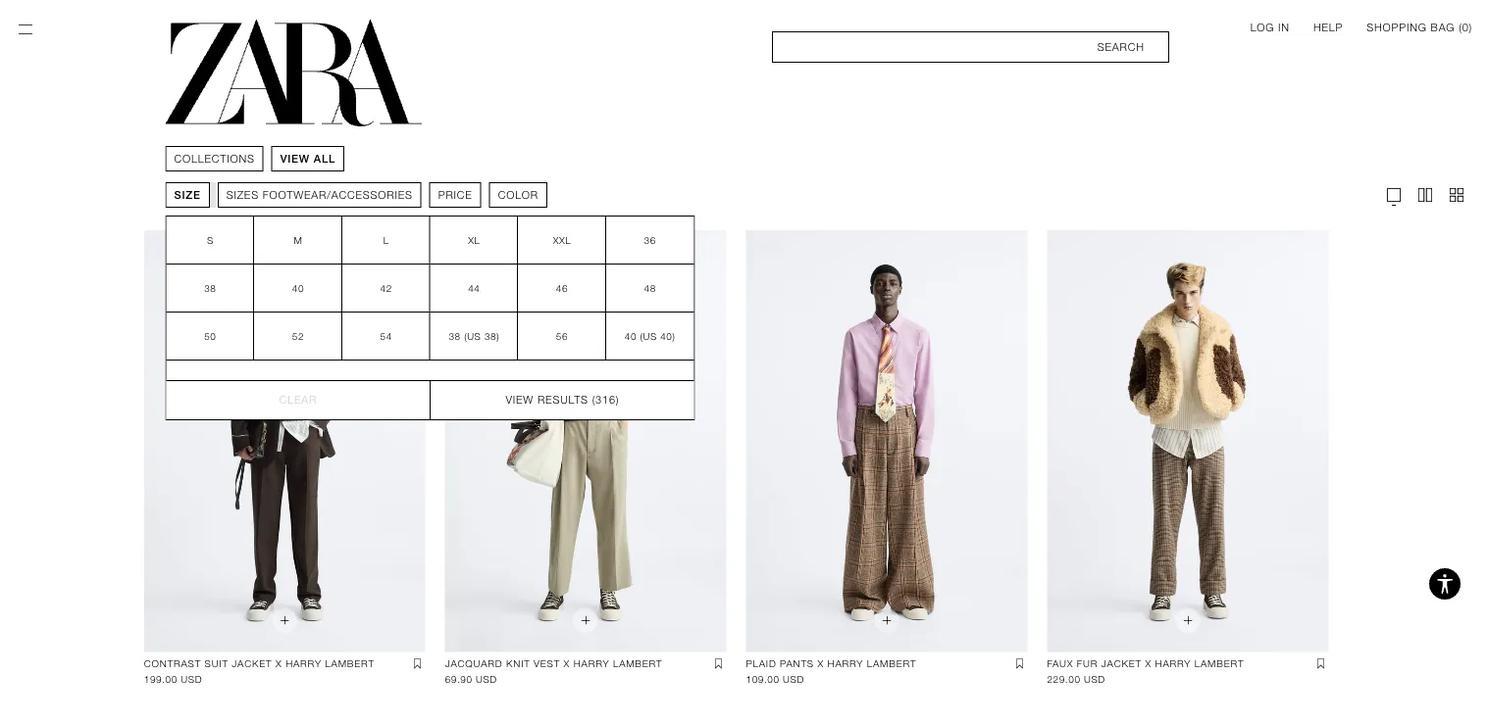 Task type: vqa. For each thing, say whether or not it's contained in the screenshot.
the rightmost 3
no



Task type: describe. For each thing, give the bounding box(es) containing it.
3 harry from the left
[[827, 659, 863, 670]]

harry for contrast suit jacket x harry lambert
[[286, 659, 322, 670]]

38 for 38 (us 38)
[[449, 331, 461, 342]]

usd for 229.00 usd
[[1084, 674, 1105, 686]]

results
[[537, 394, 588, 407]]

56
[[556, 331, 568, 342]]

229.00 usd
[[1047, 674, 1105, 686]]

usd for 199.00 usd
[[181, 674, 202, 686]]

jacket for suit
[[232, 659, 272, 670]]

knit
[[506, 659, 530, 670]]

40)
[[660, 331, 675, 342]]

faux fur jacket x harry lambert
[[1047, 659, 1244, 670]]

faux fur jacket x harry lambert link
[[1047, 657, 1244, 672]]

view results (316)
[[506, 394, 619, 407]]

color button
[[489, 182, 547, 208]]

xl
[[468, 234, 480, 246]]

199.00 usd
[[144, 674, 202, 686]]

view all
[[280, 153, 336, 165]]

search link
[[772, 31, 1169, 63]]

collections link
[[174, 151, 255, 167]]

all
[[314, 153, 336, 165]]

0 status
[[1462, 21, 1469, 33]]

help
[[1313, 21, 1343, 33]]

109.00 usd
[[746, 674, 804, 686]]

lambert for jacquard knit vest x harry lambert
[[613, 659, 663, 670]]

fur
[[1077, 659, 1098, 670]]

suit
[[205, 659, 228, 670]]

plaid pants x harry lambert
[[746, 659, 916, 670]]

3 lambert from the left
[[867, 659, 916, 670]]

log in link
[[1250, 20, 1290, 35]]

38)
[[484, 331, 500, 342]]

contrast
[[144, 659, 201, 670]]

(316)
[[592, 394, 619, 407]]

zara logo united states. go to homepage image
[[165, 20, 422, 127]]

xxl
[[553, 234, 571, 246]]

add item to wishlist image
[[1313, 657, 1328, 672]]

sizes footwear/accessories button
[[218, 182, 421, 208]]

jacquard knit vest x harry lambert
[[445, 659, 663, 670]]

69.90
[[445, 674, 472, 686]]

jacket for fur
[[1101, 659, 1142, 670]]

log
[[1250, 21, 1274, 33]]

52
[[292, 331, 304, 342]]

search
[[1097, 41, 1145, 53]]

price button
[[429, 182, 481, 208]]

in
[[1278, 21, 1290, 33]]

image 0 of jacquard knit vest x harry lambert from zara image
[[445, 231, 726, 653]]

accessibility image
[[1425, 565, 1465, 604]]

3 zoom change image from the left
[[1447, 185, 1466, 205]]

2 zoom change image from the left
[[1415, 185, 1435, 205]]

price
[[438, 189, 472, 201]]

harry for faux fur jacket x harry lambert
[[1155, 659, 1191, 670]]

vest
[[534, 659, 560, 670]]

40 (us 40)
[[625, 331, 675, 342]]

faux
[[1047, 659, 1073, 670]]

contrast suit jacket x harry lambert link
[[144, 657, 375, 672]]

54
[[380, 331, 392, 342]]

image 0 of faux fur jacket x harry lambert from zara image
[[1047, 231, 1328, 653]]

open menu image
[[16, 20, 35, 39]]

1 zoom change image from the left
[[1384, 185, 1404, 205]]

42
[[380, 283, 392, 294]]

44
[[468, 283, 480, 294]]

shopping
[[1367, 21, 1427, 33]]

38 for 38
[[204, 283, 216, 294]]



Task type: locate. For each thing, give the bounding box(es) containing it.
1 vertical spatial 40
[[625, 331, 637, 342]]

38
[[204, 283, 216, 294], [449, 331, 461, 342]]

clear
[[279, 394, 317, 407]]

40 for 40
[[292, 283, 304, 294]]

2 (us from the left
[[640, 331, 657, 342]]

l
[[383, 234, 389, 246]]

jacket
[[232, 659, 272, 670], [1101, 659, 1142, 670]]

plaid
[[746, 659, 776, 670]]

image 0 of contrast suit jacket x harry lambert from zara image
[[144, 231, 425, 653]]

footwear/accessories
[[263, 189, 413, 201]]

0 horizontal spatial (us
[[464, 331, 481, 342]]

4 lambert from the left
[[1195, 659, 1244, 670]]

view
[[280, 153, 310, 165], [506, 394, 534, 407]]

usd down contrast
[[181, 674, 202, 686]]

jacket inside faux fur jacket x harry lambert link
[[1101, 659, 1142, 670]]

199.00
[[144, 674, 177, 686]]

x for jacquard
[[564, 659, 570, 670]]

collections
[[174, 153, 255, 165]]

jacket right the suit
[[232, 659, 272, 670]]

add item to wishlist image for contrast suit jacket x harry lambert
[[410, 657, 425, 672]]

m
[[294, 234, 303, 246]]

x right the suit
[[276, 659, 282, 670]]

(us
[[464, 331, 481, 342], [640, 331, 657, 342]]

38 (us 38)
[[449, 331, 500, 342]]

x for faux
[[1145, 659, 1152, 670]]

0 horizontal spatial zoom change image
[[1384, 185, 1404, 205]]

229.00
[[1047, 674, 1081, 686]]

add item to wishlist image left faux
[[1012, 657, 1027, 672]]

2 horizontal spatial zoom change image
[[1447, 185, 1466, 205]]

0 horizontal spatial add item to wishlist image
[[410, 657, 425, 672]]

usd
[[181, 674, 202, 686], [476, 674, 497, 686], [783, 674, 804, 686], [1084, 674, 1105, 686]]

0 vertical spatial 38
[[204, 283, 216, 294]]

contrast suit jacket x harry lambert
[[144, 659, 375, 670]]

log in
[[1250, 21, 1290, 33]]

3 x from the left
[[818, 659, 824, 670]]

x right vest
[[564, 659, 570, 670]]

50
[[204, 331, 216, 342]]

0 vertical spatial 40
[[292, 283, 304, 294]]

size button
[[165, 182, 210, 208]]

harry
[[286, 659, 322, 670], [574, 659, 610, 670], [827, 659, 863, 670], [1155, 659, 1191, 670]]

4 harry from the left
[[1155, 659, 1191, 670]]

view for view all
[[280, 153, 310, 165]]

1 horizontal spatial jacket
[[1101, 659, 1142, 670]]

image 0 of plaid pants x harry lambert from zara image
[[746, 231, 1027, 653]]

add item to wishlist image left jacquard
[[410, 657, 425, 672]]

usd down pants
[[783, 674, 804, 686]]

usd down fur
[[1084, 674, 1105, 686]]

zoom change image
[[1384, 185, 1404, 205], [1415, 185, 1435, 205], [1447, 185, 1466, 205]]

2 jacket from the left
[[1101, 659, 1142, 670]]

(
[[1459, 21, 1462, 33]]

jacquard
[[445, 659, 503, 670]]

1 horizontal spatial (us
[[640, 331, 657, 342]]

2 x from the left
[[564, 659, 570, 670]]

color
[[498, 189, 538, 201]]

2 lambert from the left
[[613, 659, 663, 670]]

1 vertical spatial view
[[506, 394, 534, 407]]

38 left the 38)
[[449, 331, 461, 342]]

help link
[[1313, 20, 1343, 35]]

lambert for contrast suit jacket x harry lambert
[[325, 659, 375, 670]]

sizes footwear/accessories
[[226, 189, 413, 201]]

x right pants
[[818, 659, 824, 670]]

add item to wishlist image for jacquard knit vest x harry lambert
[[711, 657, 726, 672]]

48
[[644, 283, 656, 294]]

1 horizontal spatial view
[[506, 394, 534, 407]]

usd for 69.90 usd
[[476, 674, 497, 686]]

x right fur
[[1145, 659, 1152, 670]]

4 usd from the left
[[1084, 674, 1105, 686]]

add item to wishlist image
[[410, 657, 425, 672], [711, 657, 726, 672], [1012, 657, 1027, 672]]

0 horizontal spatial 40
[[292, 283, 304, 294]]

0 vertical spatial view
[[280, 153, 310, 165]]

s
[[207, 234, 214, 246]]

2 usd from the left
[[476, 674, 497, 686]]

0
[[1462, 21, 1469, 33]]

view left results
[[506, 394, 534, 407]]

1 horizontal spatial add item to wishlist image
[[711, 657, 726, 672]]

2 harry from the left
[[574, 659, 610, 670]]

add item to wishlist image left plaid
[[711, 657, 726, 672]]

(us left 40)
[[640, 331, 657, 342]]

harry right pants
[[827, 659, 863, 670]]

109.00
[[746, 674, 780, 686]]

1 usd from the left
[[181, 674, 202, 686]]

Product search search field
[[772, 31, 1169, 63]]

harry right fur
[[1155, 659, 1191, 670]]

3 add item to wishlist image from the left
[[1012, 657, 1027, 672]]

2 add item to wishlist image from the left
[[711, 657, 726, 672]]

clear button
[[166, 381, 430, 420]]

x for contrast
[[276, 659, 282, 670]]

)
[[1469, 21, 1472, 33]]

40
[[292, 283, 304, 294], [625, 331, 637, 342]]

1 add item to wishlist image from the left
[[410, 657, 425, 672]]

lambert
[[325, 659, 375, 670], [613, 659, 663, 670], [867, 659, 916, 670], [1195, 659, 1244, 670]]

harry for jacquard knit vest x harry lambert
[[574, 659, 610, 670]]

x
[[276, 659, 282, 670], [564, 659, 570, 670], [818, 659, 824, 670], [1145, 659, 1152, 670]]

4 x from the left
[[1145, 659, 1152, 670]]

3 usd from the left
[[783, 674, 804, 686]]

usd for 109.00 usd
[[783, 674, 804, 686]]

view for view results (316)
[[506, 394, 534, 407]]

plaid pants x harry lambert link
[[746, 657, 916, 672]]

sizes
[[226, 189, 259, 201]]

0 horizontal spatial view
[[280, 153, 310, 165]]

size
[[174, 189, 201, 201]]

1 horizontal spatial zoom change image
[[1415, 185, 1435, 205]]

1 horizontal spatial 38
[[449, 331, 461, 342]]

bag
[[1431, 21, 1455, 33]]

harry right the suit
[[286, 659, 322, 670]]

pants
[[780, 659, 814, 670]]

38 up 50
[[204, 283, 216, 294]]

1 lambert from the left
[[325, 659, 375, 670]]

add item to wishlist image for plaid pants x harry lambert
[[1012, 657, 1027, 672]]

jacquard knit vest x harry lambert link
[[445, 657, 663, 672]]

view all link
[[280, 151, 336, 167]]

usd down jacquard
[[476, 674, 497, 686]]

1 vertical spatial 38
[[449, 331, 461, 342]]

(us left the 38)
[[464, 331, 481, 342]]

40 for 40 (us 40)
[[625, 331, 637, 342]]

shopping bag ( 0 )
[[1367, 21, 1472, 33]]

jacket right fur
[[1101, 659, 1142, 670]]

46
[[556, 283, 568, 294]]

1 jacket from the left
[[232, 659, 272, 670]]

40 up 52
[[292, 283, 304, 294]]

lambert for faux fur jacket x harry lambert
[[1195, 659, 1244, 670]]

40 left 40)
[[625, 331, 637, 342]]

harry right vest
[[574, 659, 610, 670]]

1 x from the left
[[276, 659, 282, 670]]

2 horizontal spatial add item to wishlist image
[[1012, 657, 1027, 672]]

0 horizontal spatial 38
[[204, 283, 216, 294]]

1 (us from the left
[[464, 331, 481, 342]]

36
[[644, 234, 656, 246]]

0 horizontal spatial jacket
[[232, 659, 272, 670]]

(us for 40
[[640, 331, 657, 342]]

1 horizontal spatial 40
[[625, 331, 637, 342]]

view left all
[[280, 153, 310, 165]]

jacket inside 'contrast suit jacket x harry lambert' link
[[232, 659, 272, 670]]

69.90 usd
[[445, 674, 497, 686]]

1 harry from the left
[[286, 659, 322, 670]]

(us for 38
[[464, 331, 481, 342]]



